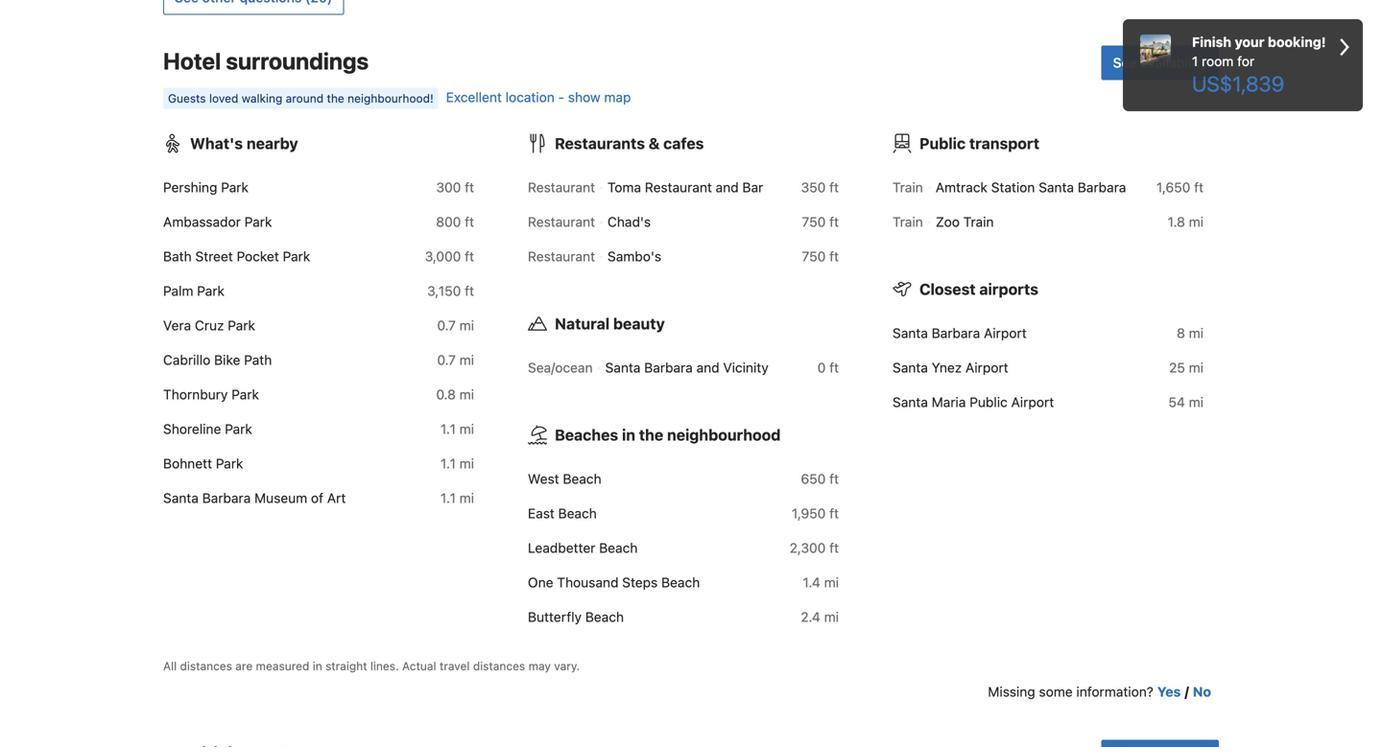 Task type: locate. For each thing, give the bounding box(es) containing it.
0.7
[[437, 318, 456, 334], [437, 352, 456, 368]]

25
[[1169, 360, 1185, 376]]

santa maria public airport
[[893, 394, 1054, 410]]

1.4 mi
[[803, 575, 839, 591]]

finish
[[1192, 34, 1232, 50]]

0.7 mi up 0.8 mi
[[437, 352, 474, 368]]

beach for west beach
[[563, 471, 602, 487]]

no button
[[1193, 683, 1212, 702]]

leadbetter beach
[[528, 540, 638, 556]]

0.7 up 0.8 on the left
[[437, 352, 456, 368]]

santa
[[1039, 179, 1074, 195], [893, 325, 928, 341], [605, 360, 641, 376], [893, 360, 928, 376], [893, 394, 928, 410], [163, 490, 199, 506]]

2 1.1 from the top
[[441, 456, 456, 472]]

and left the vicinity on the right of page
[[697, 360, 720, 376]]

for
[[1238, 53, 1255, 69]]

3 1.1 mi from the top
[[441, 490, 474, 506]]

1.8 mi
[[1168, 214, 1204, 230]]

park for ambassador park
[[244, 214, 272, 230]]

mi for santa barbara airport
[[1189, 325, 1204, 341]]

santa for santa barbara airport
[[893, 325, 928, 341]]

2,300
[[790, 540, 826, 556]]

park up ambassador park
[[221, 179, 249, 195]]

distances right all
[[180, 660, 232, 673]]

1 750 ft from the top
[[802, 214, 839, 230]]

300 ft
[[436, 179, 474, 195]]

beach for butterfly beach
[[585, 610, 624, 625]]

barbara
[[1078, 179, 1126, 195], [932, 325, 980, 341], [644, 360, 693, 376], [202, 490, 251, 506]]

the right around
[[327, 92, 344, 105]]

mi for santa maria public airport
[[1189, 394, 1204, 410]]

santa for santa barbara and vicinity
[[605, 360, 641, 376]]

santa down bohnett on the left of page
[[163, 490, 199, 506]]

palm park
[[163, 283, 225, 299]]

in
[[622, 426, 635, 444], [313, 660, 322, 673]]

0 vertical spatial 750
[[802, 214, 826, 230]]

public up amtrack
[[920, 134, 966, 153]]

0 vertical spatial the
[[327, 92, 344, 105]]

santa right the station
[[1039, 179, 1074, 195]]

beach up leadbetter beach
[[558, 506, 597, 522]]

train left zoo
[[893, 214, 923, 230]]

shoreline park
[[163, 421, 252, 437]]

availability
[[1141, 55, 1208, 70]]

missing
[[988, 684, 1036, 700]]

nearby
[[247, 134, 298, 153]]

lines.
[[370, 660, 399, 673]]

restaurant up natural
[[528, 249, 595, 264]]

park up pocket
[[244, 214, 272, 230]]

0 horizontal spatial distances
[[180, 660, 232, 673]]

restaurant left chad's
[[528, 214, 595, 230]]

cruz
[[195, 318, 224, 334]]

and
[[716, 179, 739, 195], [697, 360, 720, 376]]

1.1 mi for shoreline park
[[441, 421, 474, 437]]

park down shoreline park
[[216, 456, 243, 472]]

mi for vera cruz park
[[459, 318, 474, 334]]

bath street pocket park
[[163, 249, 310, 264]]

airport right maria
[[1011, 394, 1054, 410]]

1 distances from the left
[[180, 660, 232, 673]]

2 0.7 mi from the top
[[437, 352, 474, 368]]

station
[[991, 179, 1035, 195]]

mi
[[1189, 214, 1204, 230], [459, 318, 474, 334], [1189, 325, 1204, 341], [459, 352, 474, 368], [1189, 360, 1204, 376], [460, 387, 474, 403], [1189, 394, 1204, 410], [460, 421, 474, 437], [460, 456, 474, 472], [460, 490, 474, 506], [824, 575, 839, 591], [824, 610, 839, 625]]

1 vertical spatial and
[[697, 360, 720, 376]]

pocket
[[237, 249, 279, 264]]

0.8
[[436, 387, 456, 403]]

2 distances from the left
[[473, 660, 525, 673]]

train right zoo
[[964, 214, 994, 230]]

8 mi
[[1177, 325, 1204, 341]]

hotel surroundings
[[163, 47, 369, 74]]

natural beauty
[[555, 315, 665, 333]]

restaurant for chad's
[[528, 214, 595, 230]]

1 0.7 mi from the top
[[437, 318, 474, 334]]

yes
[[1158, 684, 1181, 700]]

beach
[[563, 471, 602, 487], [558, 506, 597, 522], [599, 540, 638, 556], [662, 575, 700, 591], [585, 610, 624, 625]]

1 vertical spatial 750 ft
[[802, 249, 839, 264]]

mi for santa ynez airport
[[1189, 360, 1204, 376]]

leadbetter
[[528, 540, 596, 556]]

beach up the one thousand steps beach
[[599, 540, 638, 556]]

restaurant
[[528, 179, 595, 195], [645, 179, 712, 195], [528, 214, 595, 230], [528, 249, 595, 264]]

public right maria
[[970, 394, 1008, 410]]

1 vertical spatial airport
[[966, 360, 1009, 376]]

restaurant for toma restaurant and bar
[[528, 179, 595, 195]]

airport up santa maria public airport
[[966, 360, 1009, 376]]

2 750 ft from the top
[[802, 249, 839, 264]]

beach for leadbetter beach
[[599, 540, 638, 556]]

1 0.7 from the top
[[437, 318, 456, 334]]

barbara down "beauty"
[[644, 360, 693, 376]]

art
[[327, 490, 346, 506]]

the right beaches
[[639, 426, 664, 444]]

west
[[528, 471, 559, 487]]

2 750 from the top
[[802, 249, 826, 264]]

santa ynez airport
[[893, 360, 1009, 376]]

one
[[528, 575, 553, 591]]

2 0.7 from the top
[[437, 352, 456, 368]]

0 ft
[[818, 360, 839, 376]]

1 1.1 mi from the top
[[441, 421, 474, 437]]

park down thornbury park
[[225, 421, 252, 437]]

straight
[[326, 660, 367, 673]]

0 vertical spatial and
[[716, 179, 739, 195]]

hotel
[[163, 47, 221, 74]]

2 vertical spatial airport
[[1011, 394, 1054, 410]]

train for zoo train
[[893, 214, 923, 230]]

all
[[163, 660, 177, 673]]

3 1.1 from the top
[[441, 490, 456, 506]]

1 horizontal spatial distances
[[473, 660, 525, 673]]

park down 'path'
[[232, 387, 259, 403]]

park right palm
[[197, 283, 225, 299]]

1 750 from the top
[[802, 214, 826, 230]]

restaurant down restaurants
[[528, 179, 595, 195]]

800 ft
[[436, 214, 474, 230]]

1 vertical spatial 1.1 mi
[[441, 456, 474, 472]]

1 vertical spatial 0.7
[[437, 352, 456, 368]]

800
[[436, 214, 461, 230]]

in right beaches
[[622, 426, 635, 444]]

path
[[244, 352, 272, 368]]

1 vertical spatial 0.7 mi
[[437, 352, 474, 368]]

mi for butterfly beach
[[824, 610, 839, 625]]

cafes
[[664, 134, 704, 153]]

/
[[1185, 684, 1189, 700]]

park right pocket
[[283, 249, 310, 264]]

barbara down bohnett park
[[202, 490, 251, 506]]

1 horizontal spatial the
[[639, 426, 664, 444]]

beach down the one thousand steps beach
[[585, 610, 624, 625]]

yes button
[[1158, 683, 1181, 702]]

bar
[[743, 179, 763, 195]]

of
[[311, 490, 324, 506]]

show
[[568, 89, 601, 105]]

santa barbara and vicinity
[[605, 360, 769, 376]]

train left amtrack
[[893, 179, 923, 195]]

no
[[1193, 684, 1212, 700]]

distances left 'may'
[[473, 660, 525, 673]]

1.1
[[441, 421, 456, 437], [441, 456, 456, 472], [441, 490, 456, 506]]

natural
[[555, 315, 610, 333]]

ambassador park
[[163, 214, 272, 230]]

park for bohnett park
[[216, 456, 243, 472]]

350
[[801, 179, 826, 195]]

0.7 down 3,150
[[437, 318, 456, 334]]

barbara for santa barbara and vicinity
[[644, 360, 693, 376]]

neighbourhood
[[667, 426, 781, 444]]

1.1 for santa barbara museum of art
[[441, 490, 456, 506]]

1 horizontal spatial in
[[622, 426, 635, 444]]

closest airports
[[920, 280, 1039, 298]]

0 vertical spatial 1.1
[[441, 421, 456, 437]]

barbara for santa barbara museum of art
[[202, 490, 251, 506]]

2 1.1 mi from the top
[[441, 456, 474, 472]]

1.1 for bohnett park
[[441, 456, 456, 472]]

barbara up santa ynez airport
[[932, 325, 980, 341]]

1.1 mi for santa barbara museum of art
[[441, 490, 474, 506]]

1 vertical spatial the
[[639, 426, 664, 444]]

beach right west
[[563, 471, 602, 487]]

0.7 mi for park
[[437, 318, 474, 334]]

0 vertical spatial in
[[622, 426, 635, 444]]

vary.
[[554, 660, 580, 673]]

0 vertical spatial 1.1 mi
[[441, 421, 474, 437]]

0 vertical spatial 750 ft
[[802, 214, 839, 230]]

santa left ynez
[[893, 360, 928, 376]]

park for pershing park
[[221, 179, 249, 195]]

3,150 ft
[[427, 283, 474, 299]]

0.7 mi down 3,150 ft
[[437, 318, 474, 334]]

2 vertical spatial 1.1
[[441, 490, 456, 506]]

0 vertical spatial public
[[920, 134, 966, 153]]

barbara left 1,650
[[1078, 179, 1126, 195]]

1 vertical spatial 1.1
[[441, 456, 456, 472]]

1 vertical spatial public
[[970, 394, 1008, 410]]

actual
[[402, 660, 436, 673]]

room
[[1202, 53, 1234, 69]]

santa down natural beauty
[[605, 360, 641, 376]]

3,000
[[425, 249, 461, 264]]

santa up santa ynez airport
[[893, 325, 928, 341]]

in left straight
[[313, 660, 322, 673]]

beach for east beach
[[558, 506, 597, 522]]

0 vertical spatial 0.7
[[437, 318, 456, 334]]

54 mi
[[1169, 394, 1204, 410]]

vera
[[163, 318, 191, 334]]

public
[[920, 134, 966, 153], [970, 394, 1008, 410]]

park for thornbury park
[[232, 387, 259, 403]]

1 vertical spatial in
[[313, 660, 322, 673]]

santa left maria
[[893, 394, 928, 410]]

and left bar
[[716, 179, 739, 195]]

0 vertical spatial airport
[[984, 325, 1027, 341]]

1 vertical spatial 750
[[802, 249, 826, 264]]

some
[[1039, 684, 1073, 700]]

airport down the airports
[[984, 325, 1027, 341]]

east
[[528, 506, 555, 522]]

1 1.1 from the top
[[441, 421, 456, 437]]

0 vertical spatial 0.7 mi
[[437, 318, 474, 334]]

0 horizontal spatial the
[[327, 92, 344, 105]]

are
[[235, 660, 253, 673]]

restaurants & cafes
[[555, 134, 704, 153]]

thousand
[[557, 575, 619, 591]]

2 vertical spatial 1.1 mi
[[441, 490, 474, 506]]

map
[[604, 89, 631, 105]]



Task type: describe. For each thing, give the bounding box(es) containing it.
vera cruz park
[[163, 318, 255, 334]]

travel
[[440, 660, 470, 673]]

pershing
[[163, 179, 217, 195]]

1.4
[[803, 575, 821, 591]]

0.8 mi
[[436, 387, 474, 403]]

walking
[[242, 92, 283, 105]]

and for restaurant
[[716, 179, 739, 195]]

vicinity
[[723, 360, 769, 376]]

750 for sambo's
[[802, 249, 826, 264]]

park for palm park
[[197, 283, 225, 299]]

ynez
[[932, 360, 962, 376]]

what's nearby
[[190, 134, 298, 153]]

0.7 mi for path
[[437, 352, 474, 368]]

beaches in the neighbourhood
[[555, 426, 781, 444]]

mi for thornbury park
[[460, 387, 474, 403]]

finish your booking! 1 room for us$1,839
[[1192, 34, 1326, 96]]

1 horizontal spatial public
[[970, 394, 1008, 410]]

1,650 ft
[[1157, 179, 1204, 195]]

airport for santa barbara airport
[[984, 325, 1027, 341]]

1
[[1192, 53, 1198, 69]]

bohnett
[[163, 456, 212, 472]]

may
[[529, 660, 551, 673]]

barbara for santa barbara airport
[[932, 325, 980, 341]]

300
[[436, 179, 461, 195]]

zoo train
[[936, 214, 994, 230]]

butterfly beach
[[528, 610, 624, 625]]

2.4 mi
[[801, 610, 839, 625]]

650 ft
[[801, 471, 839, 487]]

santa barbara museum of art
[[163, 490, 346, 506]]

park right cruz
[[228, 318, 255, 334]]

museum
[[254, 490, 307, 506]]

350 ft
[[801, 179, 839, 195]]

1.1 mi for bohnett park
[[441, 456, 474, 472]]

chad's
[[608, 214, 651, 230]]

beaches
[[555, 426, 618, 444]]

0.7 for cabrillo bike path
[[437, 352, 456, 368]]

location
[[506, 89, 555, 105]]

excellent location - show map link
[[446, 89, 631, 105]]

see availability button
[[1102, 46, 1219, 80]]

750 ft for sambo's
[[802, 249, 839, 264]]

surroundings
[[226, 47, 369, 74]]

0.7 for vera cruz park
[[437, 318, 456, 334]]

butterfly
[[528, 610, 582, 625]]

sambo's
[[608, 249, 662, 264]]

east beach
[[528, 506, 597, 522]]

palm
[[163, 283, 193, 299]]

0 horizontal spatial in
[[313, 660, 322, 673]]

closest
[[920, 280, 976, 298]]

airport for santa ynez airport
[[966, 360, 1009, 376]]

restaurants
[[555, 134, 645, 153]]

&
[[649, 134, 660, 153]]

zoo
[[936, 214, 960, 230]]

guests loved walking around the neighbourhood!
[[168, 92, 434, 105]]

1,650
[[1157, 179, 1191, 195]]

train for amtrack station santa barbara
[[893, 179, 923, 195]]

mi for bohnett park
[[460, 456, 474, 472]]

your
[[1235, 34, 1265, 50]]

ambassador
[[163, 214, 241, 230]]

650
[[801, 471, 826, 487]]

mi for santa barbara museum of art
[[460, 490, 474, 506]]

mi for shoreline park
[[460, 421, 474, 437]]

2.4
[[801, 610, 821, 625]]

airports
[[980, 280, 1039, 298]]

public transport
[[920, 134, 1040, 153]]

bike
[[214, 352, 240, 368]]

sea/ocean
[[528, 360, 593, 376]]

3,000 ft
[[425, 249, 474, 264]]

rightchevron image
[[1340, 33, 1350, 61]]

transport
[[969, 134, 1040, 153]]

see
[[1113, 55, 1137, 70]]

25 mi
[[1169, 360, 1204, 376]]

restaurant down cafes
[[645, 179, 712, 195]]

cabrillo
[[163, 352, 211, 368]]

missing some information? yes / no
[[988, 684, 1212, 700]]

mi for cabrillo bike path
[[459, 352, 474, 368]]

1,950 ft
[[792, 506, 839, 522]]

restaurant for sambo's
[[528, 249, 595, 264]]

cabrillo bike path
[[163, 352, 272, 368]]

0
[[818, 360, 826, 376]]

amtrack
[[936, 179, 988, 195]]

2,300 ft
[[790, 540, 839, 556]]

santa for santa ynez airport
[[893, 360, 928, 376]]

santa barbara airport
[[893, 325, 1027, 341]]

1.1 for shoreline park
[[441, 421, 456, 437]]

750 ft for chad's
[[802, 214, 839, 230]]

and for barbara
[[697, 360, 720, 376]]

shoreline
[[163, 421, 221, 437]]

-
[[558, 89, 565, 105]]

54
[[1169, 394, 1185, 410]]

mi for one thousand steps beach
[[824, 575, 839, 591]]

information?
[[1077, 684, 1154, 700]]

3,150
[[427, 283, 461, 299]]

0 horizontal spatial public
[[920, 134, 966, 153]]

beauty
[[613, 315, 665, 333]]

us$1,839
[[1192, 71, 1285, 96]]

park for shoreline park
[[225, 421, 252, 437]]

excellent
[[446, 89, 502, 105]]

booking!
[[1268, 34, 1326, 50]]

santa for santa barbara museum of art
[[163, 490, 199, 506]]

toma
[[608, 179, 641, 195]]

beach right steps
[[662, 575, 700, 591]]

pershing park
[[163, 179, 249, 195]]

santa for santa maria public airport
[[893, 394, 928, 410]]

measured
[[256, 660, 309, 673]]

guests
[[168, 92, 206, 105]]

thornbury park
[[163, 387, 259, 403]]

750 for chad's
[[802, 214, 826, 230]]



Task type: vqa. For each thing, say whether or not it's contained in the screenshot.
22 MARCH 2024 option
no



